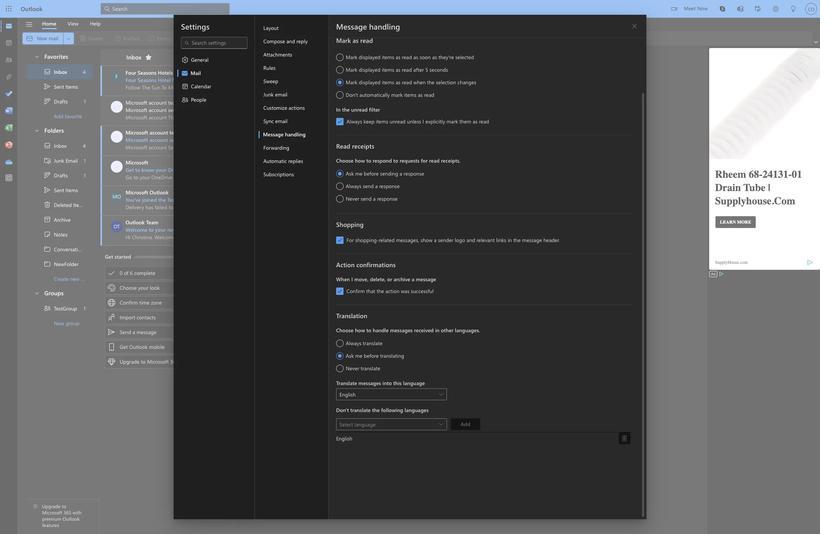 Task type: vqa. For each thing, say whether or not it's contained in the screenshot.


Task type: describe. For each thing, give the bounding box(es) containing it.
new group
[[54, 320, 79, 327]]

the inside action confirmations element
[[377, 288, 384, 295]]

create
[[54, 275, 69, 282]]

automatic replies button
[[259, 155, 329, 168]]

security for verification
[[168, 106, 186, 113]]


[[182, 83, 189, 90]]

or
[[387, 276, 392, 283]]

read up the mark displayed items as read after 5 seconds
[[402, 54, 412, 61]]

message inside tab panel
[[336, 21, 367, 31]]

team
[[146, 219, 159, 226]]

1 horizontal spatial ad
[[712, 271, 716, 277]]

 for when i move, delete, or archive a message
[[337, 289, 343, 294]]

upgrade for upgrade to microsoft 365 with premium outlook features
[[42, 503, 61, 510]]

i inside mark as read 'element'
[[423, 118, 424, 125]]

testgroup inside 'microsoft outlook you've joined the testgroup group'
[[167, 196, 191, 203]]

files image
[[5, 74, 13, 81]]

your right the know on the left of page
[[156, 166, 166, 173]]

the inside 'microsoft outlook you've joined the testgroup group'
[[158, 196, 166, 203]]

Translate messages into this language text field
[[340, 389, 435, 400]]

before for sending
[[364, 170, 379, 177]]

0
[[120, 269, 123, 277]]

microsoft inside microsoft get to know your onedrive – how to back up your pc and mobile
[[126, 159, 148, 166]]

 button for folders
[[30, 123, 43, 137]]

mark for mark displayed items as read when the selection changes
[[346, 79, 358, 86]]

as right them
[[473, 118, 478, 125]]


[[108, 329, 115, 336]]

seasons for hotel
[[138, 77, 157, 84]]

premium features image
[[33, 504, 38, 510]]

365 for upgrade to microsoft 365
[[170, 358, 179, 365]]

the right in
[[342, 106, 350, 113]]

outlook down send a message
[[129, 343, 148, 350]]

 inside message list no conversations selected list box
[[108, 269, 115, 277]]

in
[[336, 106, 341, 113]]

as down mark displayed items as read as soon as they're selected at top
[[396, 66, 401, 73]]

message handling tab panel
[[329, 15, 647, 519]]

 button for "don't translate the following languages" text box
[[435, 418, 447, 430]]

the right links
[[514, 237, 521, 244]]

pc
[[246, 166, 252, 173]]

contacts
[[137, 314, 156, 321]]

choose how to respond to requests for read receipts. option group
[[336, 155, 633, 204]]

inbox for 1st  tree item from the top
[[54, 68, 67, 75]]

 for groups
[[34, 290, 40, 296]]

never translate
[[346, 365, 381, 372]]

microsoft account team image for microsoft account security info was added
[[111, 131, 123, 143]]


[[145, 54, 152, 61]]

outlook inside outlook team welcome to your new outlook.com account
[[126, 219, 145, 226]]

 inside favorites tree
[[44, 83, 51, 90]]

miami
[[172, 77, 187, 84]]

1 horizontal spatial unread
[[390, 118, 406, 125]]

home
[[42, 20, 56, 27]]

in inside option group
[[435, 327, 440, 334]]

items for i
[[376, 118, 388, 125]]

 tree item
[[27, 227, 93, 242]]

word image
[[5, 108, 13, 115]]

1 vertical spatial mark
[[447, 118, 458, 125]]

logo
[[455, 237, 465, 244]]

to left respond
[[367, 157, 372, 164]]

subscriptions button
[[259, 168, 329, 181]]

displayed for mark displayed items as read as soon as they're selected
[[359, 54, 381, 61]]

sync email button
[[259, 115, 329, 128]]

import contacts
[[120, 314, 156, 321]]

when i move, delete, or archive a message
[[336, 276, 436, 283]]

 tree item
[[27, 212, 93, 227]]

info for was
[[189, 136, 198, 143]]

 for 
[[44, 172, 51, 179]]

account down four seasons hotels and resorts
[[149, 99, 167, 106]]

groups
[[44, 289, 64, 297]]

items for as
[[382, 54, 394, 61]]

 for favorites
[[34, 53, 40, 59]]

 mark all as read
[[301, 35, 346, 42]]

0 vertical spatial mark
[[392, 91, 403, 98]]

how for translate
[[355, 327, 365, 334]]

shopping
[[336, 220, 364, 228]]

read down when
[[424, 91, 435, 98]]

read inside  mark all as read
[[336, 35, 346, 42]]

four seasons hotels and resorts image
[[111, 71, 123, 82]]

to right how
[[208, 166, 212, 173]]

translation element
[[336, 325, 633, 495]]

3 1 from the top
[[84, 172, 86, 179]]

tags group
[[297, 31, 524, 46]]

message handling inside tab panel
[[336, 21, 400, 31]]

 notes
[[44, 231, 67, 238]]

receipts
[[352, 142, 375, 150]]

0 horizontal spatial i
[[352, 276, 353, 283]]

read inside option group
[[429, 157, 440, 164]]

reply
[[297, 38, 308, 45]]

team for was
[[170, 129, 181, 136]]

1  tree item from the top
[[27, 79, 93, 94]]

as right "soon" on the right top of page
[[433, 54, 437, 61]]

testgroup inside  testgroup
[[54, 305, 77, 312]]

ask me before sending a response
[[346, 170, 424, 177]]

as down the mark displayed items as read after 5 seconds
[[396, 79, 401, 86]]

a right archive
[[412, 276, 415, 283]]

and up miami
[[174, 69, 183, 76]]

 for translate messages into this language text field
[[439, 392, 444, 397]]

changes
[[458, 79, 477, 86]]

you're
[[409, 304, 423, 311]]

 for in the unread filter
[[337, 119, 343, 124]]

email for sync email
[[275, 118, 288, 125]]

never for never send a response
[[346, 195, 360, 202]]

to left the know on the left of page
[[135, 166, 140, 173]]

items for after
[[382, 66, 394, 73]]

 tree item
[[27, 153, 93, 168]]

them
[[460, 118, 472, 125]]

confirm time zone
[[120, 299, 162, 306]]

items inside favorites tree
[[66, 83, 78, 90]]

 archive
[[44, 216, 71, 223]]

onedrive image
[[5, 159, 13, 166]]

 for  conversation history
[[44, 245, 51, 253]]

read receipts
[[336, 142, 375, 150]]

outlook team image
[[111, 221, 123, 233]]

to inside upgrade to microsoft 365 with premium outlook features
[[62, 503, 66, 510]]

0 of 6 complete
[[120, 269, 155, 277]]

read left after
[[402, 66, 412, 73]]

read right them
[[479, 118, 489, 125]]

choose how to respond to requests for read receipts.
[[336, 157, 461, 164]]

don't for don't translate the following languages
[[336, 407, 349, 414]]

hotels
[[158, 69, 173, 76]]

get outlook mobile
[[120, 343, 165, 350]]

view button
[[62, 18, 84, 29]]

action confirmations
[[336, 261, 396, 269]]

 button
[[22, 18, 37, 31]]

into
[[383, 380, 392, 387]]

4 inside favorites tree
[[83, 68, 86, 75]]

as down message handling heading
[[353, 36, 359, 44]]

how for me
[[355, 157, 365, 164]]

messages,
[[396, 237, 420, 244]]

0 vertical spatial unread
[[351, 106, 368, 113]]

document containing settings
[[0, 0, 821, 534]]

requests
[[400, 157, 420, 164]]

1 inside  tree item
[[84, 157, 86, 164]]

new group tree item
[[27, 316, 93, 330]]

history
[[85, 246, 102, 253]]

resorts
[[185, 69, 202, 76]]

that
[[366, 288, 376, 295]]

0 vertical spatial with
[[489, 304, 499, 311]]

set your advertising preferences image
[[719, 271, 725, 277]]

 tree item
[[27, 301, 93, 316]]

Search settings search field
[[190, 39, 240, 47]]

new inside tree item
[[70, 275, 79, 282]]

back
[[214, 166, 225, 173]]

now
[[698, 5, 708, 12]]

translate for never
[[361, 365, 381, 372]]

never for never translate
[[346, 365, 360, 372]]

0 vertical spatial response
[[404, 170, 424, 177]]


[[622, 435, 628, 441]]


[[25, 21, 33, 28]]

before for translating
[[364, 352, 379, 359]]

–
[[191, 166, 194, 173]]

message handling inside button
[[263, 131, 306, 138]]

sweep button
[[259, 75, 329, 88]]

outlook inside 'microsoft outlook you've joined the testgroup group'
[[150, 189, 169, 196]]

info for verification
[[187, 106, 196, 113]]

 inbox for 1st  tree item from the bottom
[[44, 142, 67, 149]]

 sent items for second  tree item
[[44, 186, 78, 194]]

confirm for 
[[347, 288, 365, 295]]

application containing settings
[[0, 0, 821, 534]]

and inside button
[[287, 38, 295, 45]]

notes
[[54, 231, 67, 238]]

 sent items for second  tree item from the bottom
[[44, 83, 78, 90]]

1 vertical spatial items
[[66, 186, 78, 194]]

a right "show"
[[434, 237, 437, 244]]

ask for ask me before translating
[[346, 352, 354, 359]]

 button for translate messages into this language text field
[[435, 389, 447, 400]]

you
[[501, 304, 510, 311]]

rules button
[[259, 61, 329, 75]]

 for  newfolder
[[44, 260, 51, 268]]

microsoft inside 'microsoft outlook you've joined the testgroup group'
[[126, 189, 148, 196]]


[[108, 343, 115, 351]]

 tree item
[[27, 197, 93, 212]]

 newfolder
[[44, 260, 79, 268]]

mark as read
[[336, 36, 373, 44]]

 general
[[182, 56, 209, 64]]


[[181, 69, 189, 77]]

1 hotel from the left
[[158, 77, 171, 84]]

inbox 
[[126, 53, 152, 61]]

action
[[336, 261, 355, 269]]

account up the know on the left of page
[[150, 136, 168, 143]]

take
[[457, 304, 467, 311]]

archive
[[54, 216, 71, 223]]

look
[[150, 284, 160, 291]]

favorites tree
[[27, 47, 93, 123]]

mark for mark as read
[[336, 36, 351, 44]]

four seasons hotel miami - family friendly hotel
[[126, 77, 241, 84]]

add for add
[[461, 421, 471, 428]]

powerpoint image
[[5, 142, 13, 149]]

microsoft image
[[111, 161, 123, 173]]

 button for favorites
[[30, 50, 43, 63]]

going
[[425, 304, 438, 311]]

 junk email
[[44, 157, 78, 164]]

outlook inside banner
[[21, 5, 42, 13]]

replies
[[288, 157, 303, 164]]

with inside upgrade to microsoft 365 with premium outlook features
[[73, 510, 82, 516]]

mark as read element
[[336, 50, 633, 125]]

ot
[[114, 223, 120, 230]]


[[44, 157, 51, 164]]

favorites tree item
[[27, 50, 93, 64]]

mt for microsoft account security info was added
[[113, 133, 121, 140]]

to right respond
[[394, 157, 399, 164]]

don't for don't automatically mark items as read
[[346, 91, 358, 98]]

choose how to handle messages received in other languages.
[[336, 327, 481, 334]]

microsoft inside upgrade to microsoft 365 with premium outlook features
[[42, 510, 62, 516]]

free.
[[519, 304, 530, 311]]

choose for choose how to handle messages received in other languages.
[[336, 327, 354, 334]]

add button
[[451, 418, 481, 430]]

items inside  deleted items
[[73, 201, 86, 208]]

ad inside message list no conversations selected list box
[[198, 70, 202, 75]]

a up never send a response
[[375, 183, 378, 190]]

select a conversation checkbox for get to know your onedrive – how to back up your pc and mobile
[[111, 161, 126, 173]]

handling inside button
[[285, 131, 306, 138]]

your inside outlook team welcome to your new outlook.com account
[[155, 226, 166, 233]]

choose how to handle messages received in other languages. option group
[[336, 325, 633, 373]]

header.
[[544, 237, 560, 244]]

settings tab list
[[174, 15, 255, 519]]

5
[[426, 66, 428, 73]]

sent inside favorites tree
[[54, 83, 64, 90]]

to inside translation element
[[367, 327, 372, 334]]

get for get outlook mobile
[[120, 343, 128, 350]]

outlook right take at the bottom right of the page
[[469, 304, 488, 311]]

Don't translate the following languages text field
[[340, 418, 435, 430]]

message list no conversations selected list box
[[101, 66, 280, 534]]

mark for mark displayed items as read after 5 seconds
[[346, 66, 358, 73]]

know
[[142, 166, 154, 173]]



Task type: locate. For each thing, give the bounding box(es) containing it.
a right sending
[[400, 170, 403, 177]]


[[44, 245, 51, 253], [44, 260, 51, 268]]

0 vertical spatial sent
[[54, 83, 64, 90]]

more apps image
[[5, 174, 13, 182]]

2 1 from the top
[[84, 157, 86, 164]]

new
[[54, 320, 64, 327]]

0 vertical spatial  drafts
[[44, 98, 68, 105]]

2 select a conversation checkbox from the top
[[111, 161, 126, 173]]

 drafts for 
[[44, 172, 68, 179]]

always inside mark as read 'element'
[[347, 118, 362, 125]]

choose your look
[[120, 284, 160, 291]]

0 vertical spatial in
[[508, 237, 512, 244]]

2 hotel from the left
[[229, 77, 241, 84]]

 tree item up add favorite
[[27, 94, 93, 109]]

links
[[496, 237, 507, 244]]

0 horizontal spatial handling
[[285, 131, 306, 138]]

account down the "microsoft account team microsoft account security info verification"
[[150, 129, 168, 136]]

0 vertical spatial 
[[44, 245, 51, 253]]

features
[[42, 522, 59, 528]]

2 displayed from the top
[[359, 66, 381, 73]]

messages inside option group
[[390, 327, 413, 334]]

message handling
[[336, 21, 400, 31], [263, 131, 306, 138]]

 inside action confirmations element
[[337, 289, 343, 294]]

0 vertical spatial select a conversation checkbox
[[111, 101, 126, 113]]

1 horizontal spatial 365
[[170, 358, 179, 365]]

move & delete group
[[23, 31, 251, 46]]

0 vertical spatial don't
[[346, 91, 358, 98]]

1 vertical spatial response
[[379, 183, 400, 190]]

1  tree item from the top
[[27, 94, 93, 109]]

 for  people
[[182, 96, 189, 104]]

mark displayed items as read after 5 seconds
[[346, 66, 448, 73]]

1 horizontal spatial hotel
[[229, 77, 241, 84]]

1 vertical spatial  inbox
[[44, 142, 67, 149]]

1  from the top
[[439, 392, 444, 397]]

ad left set your advertising preferences icon in the right of the page
[[712, 271, 716, 277]]

for inside "choose how to respond to requests for read receipts." option group
[[421, 157, 428, 164]]

outlook right the premium
[[63, 516, 80, 522]]

received
[[414, 327, 434, 334]]

1 vertical spatial seasons
[[138, 77, 157, 84]]

 inside favorites tree item
[[34, 53, 40, 59]]

 inbox for 1st  tree item from the top
[[44, 68, 67, 75]]

2 drafts from the top
[[54, 172, 68, 179]]

security down  people
[[168, 106, 186, 113]]

as left "soon" on the right top of page
[[414, 54, 419, 61]]

outlook up welcome
[[126, 219, 145, 226]]

mark left them
[[447, 118, 458, 125]]

0 vertical spatial message handling
[[336, 21, 400, 31]]

365 inside upgrade to microsoft 365 with premium outlook features
[[64, 510, 71, 516]]

2  from the top
[[439, 422, 444, 427]]

choose inside translation element
[[336, 327, 354, 334]]

get
[[126, 166, 134, 173], [105, 253, 113, 260], [120, 343, 128, 350]]

message
[[336, 21, 367, 31], [263, 131, 284, 138]]

1 horizontal spatial for
[[511, 304, 518, 311]]

1  from the top
[[34, 53, 40, 59]]

1 me from the top
[[356, 170, 363, 177]]

don't up in the unread filter
[[346, 91, 358, 98]]

was inside action confirmations element
[[401, 288, 410, 295]]

0 vertical spatial team
[[168, 99, 180, 106]]

response down always send a response
[[377, 195, 398, 202]]

1 vertical spatial 
[[44, 260, 51, 268]]

1 vertical spatial drafts
[[54, 172, 68, 179]]

1  button from the top
[[435, 389, 447, 400]]

1 microsoft account team image from the top
[[111, 101, 123, 113]]

2  from the top
[[34, 127, 40, 133]]

read left when
[[402, 79, 412, 86]]

1 seasons from the top
[[138, 69, 157, 76]]

i right when
[[352, 276, 353, 283]]

dialog containing settings
[[0, 0, 821, 534]]

as up the mark displayed items as read after 5 seconds
[[396, 54, 401, 61]]

 for  testgroup
[[44, 305, 51, 312]]

 for 1st  tree item from the bottom
[[44, 142, 51, 149]]

0 vertical spatial choose
[[336, 157, 354, 164]]

i right unless
[[423, 118, 424, 125]]

before inside "choose how to respond to requests for read receipts." option group
[[364, 170, 379, 177]]

0 vertical spatial upgrade
[[120, 358, 140, 365]]

2 how from the top
[[355, 327, 365, 334]]

4 down favorites tree item
[[83, 68, 86, 75]]

upgrade inside message list no conversations selected list box
[[120, 358, 140, 365]]

translate for always
[[363, 340, 383, 347]]

2 before from the top
[[364, 352, 379, 359]]

1  from the top
[[44, 98, 51, 105]]

 button left "groups"
[[30, 286, 43, 300]]

2 vertical spatial choose
[[336, 327, 354, 334]]

select a conversation checkbox containing mt
[[111, 101, 126, 113]]

2  tree item from the top
[[27, 168, 93, 183]]

info
[[187, 106, 196, 113], [189, 136, 198, 143]]

choose down of
[[120, 284, 137, 291]]

 deleted items
[[44, 201, 86, 208]]

2 ask from the top
[[346, 352, 354, 359]]

2  inbox from the top
[[44, 142, 67, 149]]

sent up  tree item
[[54, 186, 64, 194]]

calendar image
[[5, 40, 13, 47]]

1 how from the top
[[355, 157, 365, 164]]

1 horizontal spatial with
[[489, 304, 499, 311]]

1 4 from the top
[[83, 68, 86, 75]]

select a conversation checkbox up mt option
[[111, 101, 126, 113]]

translating
[[380, 352, 405, 359]]

0 vertical spatial mobile
[[264, 166, 280, 173]]

1 horizontal spatial message
[[416, 276, 436, 283]]

to inside outlook team welcome to your new outlook.com account
[[149, 226, 154, 233]]

don't inside translation element
[[336, 407, 349, 414]]

you've
[[126, 196, 141, 203]]

me for ask me before translating
[[356, 352, 363, 359]]

add favorite tree item
[[27, 109, 93, 123]]

mobile down the 'automatic'
[[264, 166, 280, 173]]

2 mt from the top
[[113, 133, 121, 140]]

0 vertical spatial new
[[167, 226, 177, 233]]

following
[[381, 407, 403, 414]]

how down receipts
[[355, 157, 365, 164]]

four for four seasons hotel miami - family friendly hotel
[[126, 77, 136, 84]]

displayed for mark displayed items as read after 5 seconds
[[359, 66, 381, 73]]

0 vertical spatial mt
[[113, 103, 121, 110]]

 down "groups"
[[44, 305, 51, 312]]

0 vertical spatial always
[[347, 118, 362, 125]]

a
[[400, 170, 403, 177], [375, 183, 378, 190], [373, 195, 376, 202], [434, 237, 437, 244], [412, 276, 415, 283], [133, 329, 135, 336]]

1  tree item from the top
[[27, 242, 102, 257]]

confirm down move,
[[347, 288, 365, 295]]

response
[[404, 170, 424, 177], [379, 183, 400, 190], [377, 195, 398, 202]]

confirm inside message list no conversations selected list box
[[120, 299, 138, 306]]

groups tree item
[[27, 286, 93, 301]]

response down sending
[[379, 183, 400, 190]]

0 horizontal spatial upgrade
[[42, 503, 61, 510]]

settings heading
[[181, 21, 210, 31]]

your left look
[[138, 284, 149, 291]]

read down message handling heading
[[361, 36, 373, 44]]

select a conversation checkbox containing ot
[[111, 221, 126, 233]]

0 vertical spatial ad
[[198, 70, 202, 75]]

newfolder
[[54, 260, 79, 267]]

unread
[[351, 106, 368, 113], [390, 118, 406, 125]]

1  from the top
[[44, 83, 51, 90]]

layout
[[264, 24, 279, 31]]

tree
[[27, 138, 102, 286]]

choose down read
[[336, 157, 354, 164]]

automatic
[[264, 157, 287, 164]]


[[301, 35, 308, 42]]

2 me from the top
[[356, 352, 363, 359]]

0 vertical spatial was
[[200, 136, 209, 143]]

1 vertical spatial 
[[44, 186, 51, 194]]

1 select a conversation checkbox from the top
[[111, 101, 126, 113]]

2 vertical spatial 
[[34, 290, 40, 296]]

 inbox inside favorites tree
[[44, 68, 67, 75]]

selected
[[456, 54, 474, 61]]

1  from the top
[[44, 245, 51, 253]]

people
[[191, 96, 207, 103]]

email for junk email
[[275, 91, 288, 98]]

2 vertical spatial items
[[73, 201, 86, 208]]

1 vertical spatial messages
[[359, 380, 381, 387]]

the right when
[[427, 79, 435, 86]]

upgrade for upgrade to microsoft 365
[[120, 358, 140, 365]]

 drafts
[[44, 98, 68, 105], [44, 172, 68, 179]]

to do image
[[5, 91, 13, 98]]

 inbox down 'folders'
[[44, 142, 67, 149]]

0 horizontal spatial testgroup
[[54, 305, 77, 312]]

drafts
[[54, 98, 68, 105], [54, 172, 68, 179]]

four right f
[[126, 69, 136, 76]]

translate down ask me before translating on the bottom left of the page
[[361, 365, 381, 372]]

added
[[210, 136, 225, 143]]

 sent items inside favorites tree
[[44, 83, 78, 90]]

mark inside  mark all as read
[[310, 35, 321, 42]]

1 vertical spatial don't
[[336, 407, 349, 414]]

junk
[[264, 91, 274, 98], [54, 157, 64, 164]]

outlook link
[[21, 0, 42, 18]]

0 horizontal spatial hotel
[[158, 77, 171, 84]]

0 vertical spatial ask
[[346, 170, 354, 177]]

2 never from the top
[[346, 365, 360, 372]]

0 vertical spatial confirm
[[347, 288, 365, 295]]

group inside tree item
[[66, 320, 79, 327]]

junk inside button
[[264, 91, 274, 98]]

0 vertical spatial 
[[44, 98, 51, 105]]

1 sent from the top
[[54, 83, 64, 90]]

mark
[[392, 91, 403, 98], [447, 118, 458, 125]]

translate
[[336, 380, 357, 387]]

1 vertical spatial me
[[356, 352, 363, 359]]

handling down outlook banner
[[369, 21, 400, 31]]

verification
[[197, 106, 223, 113]]

2 four from the top
[[126, 77, 136, 84]]

account inside outlook team welcome to your new outlook.com account
[[210, 226, 229, 233]]

2  from the top
[[44, 186, 51, 194]]

Select a conversation checkbox
[[111, 101, 126, 113], [111, 161, 126, 173], [111, 221, 126, 233]]

automatic replies
[[264, 157, 303, 164]]

365 inside message list no conversations selected list box
[[170, 358, 179, 365]]

me inside the choose how to handle messages received in other languages. option group
[[356, 352, 363, 359]]

1 horizontal spatial group
[[193, 196, 207, 203]]

 inside mark as read 'element'
[[337, 119, 343, 124]]

2 microsoft account team image from the top
[[111, 131, 123, 143]]

1 horizontal spatial add
[[461, 421, 471, 428]]

folders tree item
[[27, 123, 93, 138]]

unless
[[407, 118, 422, 125]]

microsoft account team image for microsoft account security info verification
[[111, 101, 123, 113]]

2  from the top
[[44, 260, 51, 268]]

2  tree item from the top
[[27, 183, 93, 197]]

displayed for mark displayed items as read when the selection changes
[[359, 79, 381, 86]]

ad up family
[[198, 70, 202, 75]]

message inside list box
[[137, 329, 157, 336]]

handling inside tab panel
[[369, 21, 400, 31]]

outlook up  at the top
[[21, 5, 42, 13]]

3  button from the top
[[30, 286, 43, 300]]

upgrade inside upgrade to microsoft 365 with premium outlook features
[[42, 503, 61, 510]]

0 vertical spatial junk
[[264, 91, 274, 98]]

account up microsoft account team microsoft account security info was added
[[149, 106, 167, 113]]

2  button from the top
[[435, 418, 447, 430]]

1 down  tree item
[[84, 172, 86, 179]]

1 horizontal spatial in
[[508, 237, 512, 244]]

send for never
[[361, 195, 372, 202]]

after
[[414, 66, 424, 73]]

2 seasons from the top
[[138, 77, 157, 84]]

2  drafts from the top
[[44, 172, 68, 179]]

always for always send a response
[[346, 183, 362, 190]]

junk inside  junk email
[[54, 157, 64, 164]]

customize actions button
[[259, 101, 329, 115]]

Select a conversation checkbox
[[111, 131, 126, 143]]

1  sent items from the top
[[44, 83, 78, 90]]

mail image
[[5, 23, 13, 30]]

microsoft account team image up mt option
[[111, 101, 123, 113]]

1 vertical spatial i
[[352, 276, 353, 283]]

always inside "choose how to respond to requests for read receipts." option group
[[346, 183, 362, 190]]

add inside button
[[461, 421, 471, 428]]

2  tree item from the top
[[27, 257, 93, 271]]

outlook inside upgrade to microsoft 365 with premium outlook features
[[63, 516, 80, 522]]

Select a conversation checkbox
[[111, 191, 126, 203]]

mail
[[191, 69, 201, 77]]


[[632, 23, 638, 29]]

folder
[[81, 275, 94, 282]]

security up onedrive
[[170, 136, 188, 143]]

 tree item
[[27, 64, 93, 79], [27, 138, 93, 153]]

attachments
[[264, 51, 292, 58]]

read left receipts.
[[429, 157, 440, 164]]

microsoft account team microsoft account security info verification
[[126, 99, 223, 113]]

message inside button
[[263, 131, 284, 138]]

successful
[[411, 288, 434, 295]]

 calendar
[[182, 83, 211, 90]]

as inside  mark all as read
[[329, 35, 334, 42]]

excel image
[[5, 125, 13, 132]]

message up successful
[[416, 276, 436, 283]]

365 for upgrade to microsoft 365 with premium outlook features
[[64, 510, 71, 516]]

team left  people
[[168, 99, 180, 106]]

up
[[226, 166, 232, 173]]

1 1 from the top
[[84, 98, 86, 105]]

send down always send a response
[[361, 195, 372, 202]]

always for always keep items unread unless i explicitly mark them as read
[[347, 118, 362, 125]]

 inside tree
[[44, 142, 51, 149]]

message handling heading
[[336, 21, 400, 31]]

choose for choose your look
[[120, 284, 137, 291]]

mark down mark displayed items as read when the selection changes
[[392, 91, 403, 98]]

1 horizontal spatial mobile
[[264, 166, 280, 173]]

application
[[0, 0, 821, 534]]

ask inside the choose how to handle messages received in other languages. option group
[[346, 352, 354, 359]]

outlook banner
[[0, 0, 821, 18]]

before inside the choose how to handle messages received in other languages. option group
[[364, 352, 379, 359]]

 inside folders tree item
[[34, 127, 40, 133]]

select a conversation checkbox containing m
[[111, 161, 126, 173]]

inbox for 1st  tree item from the bottom
[[54, 142, 67, 149]]

select a conversation checkbox down mo checkbox
[[111, 221, 126, 233]]

four for four seasons hotels and resorts
[[126, 69, 136, 76]]

 drafts for 
[[44, 98, 68, 105]]

0 horizontal spatial confirm
[[120, 299, 138, 306]]

message list section
[[101, 47, 280, 534]]

ask for ask me before sending a response
[[346, 170, 354, 177]]

a inside list box
[[133, 329, 135, 336]]

 for folders
[[34, 127, 40, 133]]

before down always translate
[[364, 352, 379, 359]]

me for ask me before sending a response
[[356, 170, 363, 177]]

handling down sync email "button"
[[285, 131, 306, 138]]

 tree item down  junk email
[[27, 168, 93, 183]]

1 horizontal spatial mark
[[447, 118, 458, 125]]

1 horizontal spatial handling
[[369, 21, 400, 31]]

new left outlook.com
[[167, 226, 177, 233]]

people image
[[5, 57, 13, 64]]

receipts.
[[441, 157, 461, 164]]

 left newfolder
[[44, 260, 51, 268]]

1 right  testgroup
[[84, 305, 86, 312]]

0 vertical spatial security
[[168, 106, 186, 113]]

tab list
[[37, 18, 106, 29]]

send for always
[[363, 183, 374, 190]]

zone
[[151, 299, 162, 306]]

security inside microsoft account team microsoft account security info was added
[[170, 136, 188, 143]]

0 vertical spatial message
[[336, 21, 367, 31]]

1  tree item from the top
[[27, 64, 93, 79]]

meet now
[[684, 5, 708, 12]]

don't automatically mark items as read
[[346, 91, 435, 98]]

archive
[[394, 276, 411, 283]]

and inside tab panel
[[467, 237, 476, 244]]

inbox heading
[[117, 49, 155, 65]]

email inside button
[[275, 91, 288, 98]]

1 vertical spatial confirm
[[120, 299, 138, 306]]

junk down 'sweep'
[[264, 91, 274, 98]]

drafts for 
[[54, 172, 68, 179]]

language
[[403, 380, 425, 387]]

info inside the "microsoft account team microsoft account security info verification"
[[187, 106, 196, 113]]

always up ask me before translating on the bottom left of the page
[[346, 340, 362, 347]]

6
[[130, 269, 133, 277]]

4 1 from the top
[[84, 305, 86, 312]]

show
[[421, 237, 433, 244]]

choose for choose how to respond to requests for read receipts.
[[336, 157, 354, 164]]

security for was
[[170, 136, 188, 143]]

1  inbox from the top
[[44, 68, 67, 75]]

3 select a conversation checkbox from the top
[[111, 221, 126, 233]]

 down the 
[[182, 96, 189, 104]]

always down in the unread filter
[[347, 118, 362, 125]]


[[108, 284, 115, 292]]

get right the microsoft icon
[[126, 166, 134, 173]]

0 vertical spatial send
[[363, 183, 374, 190]]

group down how
[[193, 196, 207, 203]]

 left 'folders'
[[34, 127, 40, 133]]

drafts up add favorite tree item
[[54, 98, 68, 105]]

in right links
[[508, 237, 512, 244]]

0 vertical spatial four
[[126, 69, 136, 76]]

message handling up forwarding
[[263, 131, 306, 138]]

dialog
[[0, 0, 821, 534]]

0 horizontal spatial mobile
[[149, 343, 165, 350]]


[[108, 299, 115, 306]]

get for get started
[[105, 253, 113, 260]]

0 horizontal spatial message
[[263, 131, 284, 138]]

upgrade right  at left
[[120, 358, 140, 365]]

1 vertical spatial 
[[44, 305, 51, 312]]

1 horizontal spatial confirm
[[347, 288, 365, 295]]

sync email
[[264, 118, 288, 125]]

always inside the choose how to handle messages received in other languages. option group
[[346, 340, 362, 347]]

never
[[346, 195, 360, 202], [346, 365, 360, 372]]

1 vertical spatial security
[[170, 136, 188, 143]]

1 inside favorites tree
[[84, 98, 86, 105]]

to down team
[[149, 226, 154, 233]]

select a conversation checkbox for microsoft account security info verification
[[111, 101, 126, 113]]

 left the for
[[337, 238, 343, 243]]

sweep
[[264, 78, 278, 85]]

 tree item for 
[[27, 94, 93, 109]]

time
[[139, 299, 150, 306]]

tab list containing home
[[37, 18, 106, 29]]

 inside settings tab list
[[182, 96, 189, 104]]

always translate
[[346, 340, 383, 347]]

sender
[[438, 237, 454, 244]]

team for verification
[[168, 99, 180, 106]]

1 vertical spatial translate
[[361, 365, 381, 372]]

left-rail-appbar navigation
[[1, 18, 16, 171]]

document
[[0, 0, 821, 534]]

1 displayed from the top
[[359, 54, 381, 61]]

1 vertical spatial  tree item
[[27, 168, 93, 183]]

1 vertical spatial info
[[189, 136, 198, 143]]

team inside microsoft account team microsoft account security info was added
[[170, 129, 181, 136]]

2  tree item from the top
[[27, 138, 93, 153]]

message down sync email on the top
[[263, 131, 284, 138]]

items for when
[[382, 79, 394, 86]]

 tree item
[[27, 242, 102, 257], [27, 257, 93, 271]]

displayed
[[359, 54, 381, 61], [359, 66, 381, 73], [359, 79, 381, 86]]

with
[[489, 304, 499, 311], [73, 510, 82, 516]]

new inside outlook team welcome to your new outlook.com account
[[167, 226, 177, 233]]

 inside favorites tree
[[44, 68, 51, 75]]

1 vertical spatial unread
[[390, 118, 406, 125]]

sending
[[380, 170, 398, 177]]

languages.
[[455, 327, 481, 334]]

settings
[[181, 21, 210, 31]]

mt up m
[[113, 133, 121, 140]]

subscriptions
[[264, 171, 294, 178]]

2  button from the top
[[30, 123, 43, 137]]

1 vertical spatial  tree item
[[27, 183, 93, 197]]

0 vertical spatial for
[[421, 157, 428, 164]]

inbox inside favorites tree
[[54, 68, 67, 75]]

 left 0
[[108, 269, 115, 277]]

create new folder tree item
[[27, 271, 94, 286]]

1 vertical spatial  sent items
[[44, 186, 78, 194]]

drafts inside favorites tree
[[54, 98, 68, 105]]

1  from the top
[[44, 68, 51, 75]]

confirm for 
[[120, 299, 138, 306]]

1  drafts from the top
[[44, 98, 68, 105]]

0 horizontal spatial unread
[[351, 106, 368, 113]]

 inside groups tree item
[[34, 290, 40, 296]]

how
[[355, 157, 365, 164], [355, 327, 365, 334]]

1 vertical spatial team
[[170, 129, 181, 136]]

the inside translation element
[[372, 407, 380, 414]]

1 vertical spatial was
[[401, 288, 410, 295]]

microsoft account team image
[[111, 101, 123, 113], [111, 131, 123, 143]]

items right deleted
[[73, 201, 86, 208]]

message inside action confirmations element
[[416, 276, 436, 283]]

1  button from the top
[[30, 50, 43, 63]]

0 vertical spatial  button
[[30, 50, 43, 63]]

2  from the top
[[44, 172, 51, 179]]

0 vertical spatial i
[[423, 118, 424, 125]]


[[672, 6, 678, 12]]

 button left 'folders'
[[30, 123, 43, 137]]

delete,
[[370, 276, 386, 283]]

 tree item up create
[[27, 257, 93, 271]]

0 horizontal spatial messages
[[359, 380, 381, 387]]

info inside microsoft account team microsoft account security info was added
[[189, 136, 198, 143]]

get inside microsoft get to know your onedrive – how to back up your pc and mobile
[[126, 166, 134, 173]]

message left header.
[[522, 237, 542, 244]]

message handling button
[[259, 128, 329, 141]]

group inside 'microsoft outlook you've joined the testgroup group'
[[193, 196, 207, 203]]

0 vertical spatial  inbox
[[44, 68, 67, 75]]

1 up add favorite tree item
[[84, 98, 86, 105]]

don't
[[346, 91, 358, 98], [336, 407, 349, 414]]

with left you
[[489, 304, 499, 311]]

0 horizontal spatial message handling
[[263, 131, 306, 138]]

was inside microsoft account team microsoft account security info was added
[[200, 136, 209, 143]]

2  from the top
[[44, 142, 51, 149]]

1 vertical spatial with
[[73, 510, 82, 516]]

ask
[[346, 170, 354, 177], [346, 352, 354, 359]]

1 vertical spatial choose
[[120, 284, 137, 291]]

3  from the top
[[34, 290, 40, 296]]

you're going places. take outlook with you for free.
[[409, 304, 530, 311]]

of
[[124, 269, 129, 277]]

languages
[[405, 407, 429, 414]]

0 vertical spatial me
[[356, 170, 363, 177]]

0 vertical spatial handling
[[369, 21, 400, 31]]

 button inside groups tree item
[[30, 286, 43, 300]]

home button
[[37, 18, 62, 29]]

1 vertical spatial message handling
[[263, 131, 306, 138]]

1 ask from the top
[[346, 170, 354, 177]]

confirm inside message handling tab panel
[[347, 288, 365, 295]]

add for add favorite
[[54, 113, 63, 120]]

 down in
[[337, 119, 343, 124]]

 inside tree item
[[44, 305, 51, 312]]

mark for mark displayed items as read as soon as they're selected
[[346, 54, 358, 61]]

get started
[[105, 253, 131, 260]]

don't translate the following languages
[[336, 407, 429, 414]]

1 vertical spatial 
[[34, 127, 40, 133]]

was down archive
[[401, 288, 410, 295]]

inbox down favorites tree item
[[54, 68, 67, 75]]

2 4 from the top
[[83, 142, 86, 149]]

and right logo
[[467, 237, 476, 244]]

seasons for hotels
[[138, 69, 157, 76]]

mt down four seasons hotels and resorts icon
[[113, 103, 121, 110]]

testgroup up new group
[[54, 305, 77, 312]]

1 vertical spatial microsoft account team image
[[111, 131, 123, 143]]

never send a response
[[346, 195, 398, 202]]

0 vertical spatial drafts
[[54, 98, 68, 105]]


[[182, 56, 189, 64]]

mt inside option
[[113, 133, 121, 140]]

compose and reply button
[[259, 35, 329, 48]]

 tree item
[[27, 94, 93, 109], [27, 168, 93, 183]]

 sent items up  tree item
[[44, 186, 78, 194]]

select a conversation checkbox for welcome to your new outlook.com account
[[111, 221, 126, 233]]

mt inside select a conversation checkbox
[[113, 103, 121, 110]]

0 vertical spatial 
[[34, 53, 40, 59]]

email up customize actions
[[275, 91, 288, 98]]

1 horizontal spatial i
[[423, 118, 424, 125]]

0 vertical spatial inbox
[[126, 53, 142, 61]]

ask inside "choose how to respond to requests for read receipts." option group
[[346, 170, 354, 177]]

 for shopping
[[337, 238, 343, 243]]

1 never from the top
[[346, 195, 360, 202]]

1 vertical spatial message
[[263, 131, 284, 138]]

1 horizontal spatial 
[[182, 96, 189, 104]]

 down favorites
[[44, 68, 51, 75]]

1 vertical spatial message
[[416, 276, 436, 283]]

 for 
[[44, 98, 51, 105]]

a down always send a response
[[373, 195, 376, 202]]

and inside microsoft get to know your onedrive – how to back up your pc and mobile
[[253, 166, 262, 173]]

 for 1st  tree item from the top
[[44, 68, 51, 75]]

mt for microsoft account security info verification
[[113, 103, 121, 110]]

1 vertical spatial  button
[[435, 418, 447, 430]]

drafts down  junk email
[[54, 172, 68, 179]]

me inside "choose how to respond to requests for read receipts." option group
[[356, 170, 363, 177]]

1 vertical spatial four
[[126, 77, 136, 84]]

seasons down four seasons hotels and resorts
[[138, 77, 157, 84]]

inbox inside inbox 
[[126, 53, 142, 61]]

 for "don't translate the following languages" text box
[[439, 422, 444, 427]]

messages right handle
[[390, 327, 413, 334]]

as down when
[[418, 91, 423, 98]]

response for never send a response
[[377, 195, 398, 202]]

1 before from the top
[[364, 170, 379, 177]]

when
[[414, 79, 426, 86]]

read right all at left top
[[336, 35, 346, 42]]

2 vertical spatial message
[[137, 329, 157, 336]]

action
[[386, 288, 400, 295]]

0 vertical spatial  button
[[435, 389, 447, 400]]

1 inside  tree item
[[84, 305, 86, 312]]

respond
[[373, 157, 392, 164]]

never down always send a response
[[346, 195, 360, 202]]

 tree item for 
[[27, 168, 93, 183]]

1 vertical spatial send
[[361, 195, 372, 202]]

1 drafts from the top
[[54, 98, 68, 105]]

2 sent from the top
[[54, 186, 64, 194]]

hotel right friendly
[[229, 77, 241, 84]]

1 vertical spatial mt
[[113, 133, 121, 140]]

 button for groups
[[30, 286, 43, 300]]

-
[[188, 77, 191, 84]]

2 vertical spatial  button
[[30, 286, 43, 300]]

0 vertical spatial seasons
[[138, 69, 157, 76]]

translate for don't
[[351, 407, 371, 414]]

your down team
[[155, 226, 166, 233]]

never inside the choose how to handle messages received in other languages. option group
[[346, 365, 360, 372]]

1 mt from the top
[[113, 103, 121, 110]]

always for always translate
[[346, 340, 362, 347]]

3 displayed from the top
[[359, 79, 381, 86]]

tree containing 
[[27, 138, 102, 286]]

0 vertical spatial items
[[66, 83, 78, 90]]

 button inside favorites tree item
[[30, 50, 43, 63]]

how inside translation element
[[355, 327, 365, 334]]

2 horizontal spatial message
[[522, 237, 542, 244]]

email inside "button"
[[275, 118, 288, 125]]

2  sent items from the top
[[44, 186, 78, 194]]

1 vertical spatial  drafts
[[44, 172, 68, 179]]

microsoft outlook image
[[111, 191, 123, 203]]

1 four from the top
[[126, 69, 136, 76]]

items up  deleted items
[[66, 186, 78, 194]]

ask up never translate
[[346, 352, 354, 359]]

security inside the "microsoft account team microsoft account security info verification"
[[168, 106, 186, 113]]

choose inside message list no conversations selected list box
[[120, 284, 137, 291]]

your right up
[[234, 166, 244, 173]]

mobile inside microsoft get to know your onedrive – how to back up your pc and mobile
[[264, 166, 280, 173]]

send up never send a response
[[363, 183, 374, 190]]

drafts for 
[[54, 98, 68, 105]]

action confirmations element
[[336, 274, 633, 295]]

1 right email at left top
[[84, 157, 86, 164]]

team inside the "microsoft account team microsoft account security info verification"
[[168, 99, 180, 106]]

handle
[[373, 327, 389, 334]]

 tree item
[[27, 79, 93, 94], [27, 183, 93, 197]]

response for always send a response
[[379, 183, 400, 190]]

to down 'get outlook mobile' at the left
[[141, 358, 146, 365]]

don't inside mark as read 'element'
[[346, 91, 358, 98]]


[[44, 68, 51, 75], [44, 142, 51, 149]]



